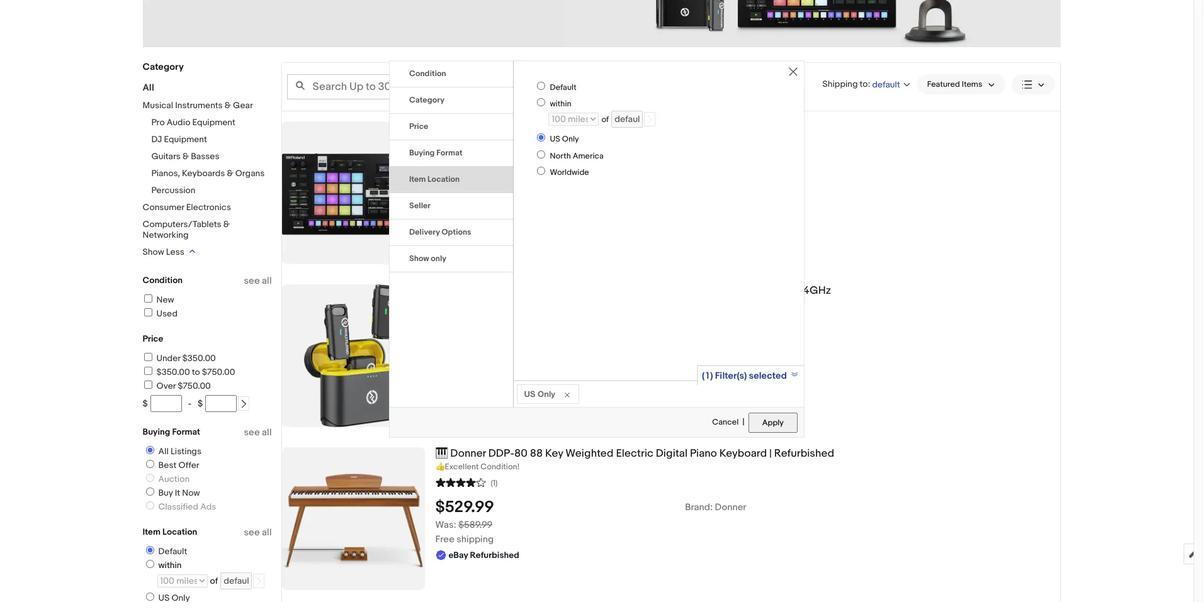 Task type: vqa. For each thing, say whether or not it's contained in the screenshot.
How
no



Task type: describe. For each thing, give the bounding box(es) containing it.
lavalier
[[566, 285, 603, 297]]

less
[[166, 247, 184, 258]]

hollyland lark m1 wireless lavalier microphone, noise cancellation 656ft 2.4ghz link
[[436, 285, 1060, 298]]

0 vertical spatial equipment
[[192, 117, 235, 128]]

free
[[436, 534, 455, 546]]

classified ads link
[[141, 502, 219, 513]]

filter(s)
[[715, 370, 747, 382]]

musical instruments & gear link
[[143, 100, 253, 111]]

cancel button
[[712, 412, 740, 434]]

Worldwide radio
[[537, 167, 546, 175]]

listings
[[171, 447, 202, 457]]

hollyland lark m1 wireless lavalier microphone, noise cancellation 656ft 2.4ghz image
[[304, 285, 403, 428]]

Over $750.00 checkbox
[[144, 381, 152, 389]]

donner for brand:
[[715, 502, 747, 514]]

& down electronics
[[223, 219, 230, 230]]

best offer
[[158, 460, 199, 471]]

default link
[[141, 547, 190, 557]]

over $750.00
[[157, 381, 211, 392]]

0 horizontal spatial default text field
[[221, 573, 252, 590]]

used link
[[142, 309, 178, 319]]

microphone,
[[606, 285, 667, 297]]

1 horizontal spatial us only radio
[[537, 134, 546, 142]]

1 vertical spatial equipment
[[164, 134, 207, 145]]

under $350.00 link
[[142, 353, 216, 364]]

3 all from the top
[[262, 527, 272, 539]]

mv-
[[518, 122, 538, 134]]

organs
[[235, 168, 265, 179]]

refurbished inside roland verselab mv-1 production studio refurbished "link"
[[635, 122, 695, 134]]

classified
[[158, 502, 198, 513]]

1 vertical spatial format
[[172, 427, 200, 438]]

only
[[431, 254, 447, 264]]

default for default option at the bottom of the page
[[158, 547, 187, 557]]

Buy It Now radio
[[146, 488, 154, 496]]

$ for "minimum value" 'text field'
[[143, 399, 148, 409]]

ebay refurbished for $527.99
[[449, 182, 520, 193]]

item location inside tab list
[[409, 174, 460, 184]]

default for default radio
[[550, 82, 577, 92]]

1 vertical spatial buying format
[[143, 427, 200, 438]]

gear
[[233, 100, 253, 111]]

instruments
[[175, 100, 223, 111]]

hollyland lark m1 wireless lavalier microphone, noise cancellation 656ft 2.4ghz
[[436, 285, 831, 297]]

Classified Ads radio
[[146, 502, 154, 510]]

shipping
[[457, 534, 494, 546]]

$350.00 to $750.00 link
[[142, 367, 235, 378]]

seller
[[409, 201, 431, 211]]

brand:
[[685, 502, 713, 514]]

under
[[157, 353, 180, 364]]

price inside tab list
[[409, 121, 429, 131]]

& left "gear"
[[225, 100, 231, 111]]

1 vertical spatial only
[[538, 389, 555, 399]]

88
[[530, 448, 543, 460]]

roland verselab mv-1 production studio refurbished
[[436, 122, 695, 134]]

)
[[711, 370, 713, 382]]

656ft
[[766, 285, 792, 297]]

refurbished down watching
[[470, 182, 520, 193]]

verselab
[[472, 122, 516, 134]]

(1)
[[491, 479, 498, 489]]

see all for best offer
[[244, 427, 272, 439]]

1 horizontal spatial only
[[562, 134, 579, 145]]

Best Offer radio
[[146, 460, 154, 469]]

0 horizontal spatial price
[[143, 334, 163, 345]]

was:
[[436, 519, 456, 531]]

0 vertical spatial of
[[602, 115, 609, 125]]

delivery
[[409, 227, 440, 237]]

condition!
[[481, 462, 520, 472]]

north america
[[550, 151, 604, 161]]

classified ads
[[158, 502, 216, 513]]

roland verselab mv-1 production studio refurbished image
[[282, 122, 425, 265]]

under $350.00
[[157, 353, 216, 364]]

all for all musical instruments & gear pro audio equipment dj equipment guitars & basses pianos, keyboards & organs percussion consumer electronics computers/tablets & networking show less
[[143, 82, 154, 94]]

0 vertical spatial $750.00
[[202, 367, 235, 378]]

america
[[573, 151, 604, 161]]

New checkbox
[[144, 295, 152, 303]]

all for best offer
[[262, 427, 272, 439]]

ads
[[200, 502, 216, 513]]

electronics
[[186, 202, 231, 213]]

see all for used
[[244, 275, 272, 287]]

donner for 🎹
[[451, 448, 486, 460]]

digital
[[656, 448, 688, 460]]

studio
[[600, 122, 632, 134]]

keyboard
[[720, 448, 767, 460]]

$589.99
[[459, 519, 493, 531]]

0 horizontal spatial location
[[162, 527, 197, 538]]

3 see all from the top
[[244, 527, 272, 539]]

0 vertical spatial us only
[[550, 134, 579, 145]]

computers/tablets & networking link
[[143, 219, 230, 241]]

lark
[[484, 285, 504, 297]]

🎹 donner ddp-80 88 key weighted electric digital piano keyboard | refurbished link
[[436, 448, 1060, 461]]

pro
[[151, 117, 165, 128]]

0 horizontal spatial item location
[[143, 527, 197, 538]]

refurbished down the lark
[[470, 331, 520, 341]]

1 vertical spatial $750.00
[[178, 381, 211, 392]]

|
[[770, 448, 772, 460]]

delivery options
[[409, 227, 472, 237]]

used
[[157, 309, 178, 319]]

0 vertical spatial us
[[550, 134, 560, 145]]

see all button for used
[[244, 275, 272, 287]]

category inside tab list
[[409, 95, 445, 105]]

🎹
[[436, 448, 448, 460]]

brand: donner was: $589.99 free shipping
[[436, 502, 747, 546]]

1 vertical spatial within
[[158, 561, 182, 571]]

3 see all button from the top
[[244, 527, 272, 539]]

weighted
[[566, 448, 614, 460]]

$529.99
[[436, 498, 494, 518]]

1 vertical spatial condition
[[143, 275, 183, 286]]

north
[[550, 151, 571, 161]]

Auction radio
[[146, 474, 154, 482]]

now
[[182, 488, 200, 499]]

refurbished inside 🎹 donner ddp-80 88 key weighted electric digital piano keyboard | refurbished 👍excellent condition!
[[775, 448, 835, 460]]

electric
[[616, 448, 654, 460]]

consumer
[[143, 202, 184, 213]]

percussion
[[151, 185, 196, 196]]

buying inside tab list
[[409, 148, 435, 158]]

see for best offer
[[244, 427, 260, 439]]

guitars & basses link
[[151, 151, 220, 162]]

keyboards
[[182, 168, 225, 179]]

dj equipment link
[[151, 134, 207, 145]]

1 vertical spatial us only
[[524, 389, 555, 399]]

buy it now link
[[141, 488, 203, 499]]

2 ebay refurbished from the top
[[449, 331, 520, 341]]

wireless
[[522, 285, 564, 297]]

roland
[[436, 122, 470, 134]]

114 watching
[[436, 166, 489, 177]]

buy it now
[[158, 488, 200, 499]]

networking
[[143, 230, 189, 241]]

submit price range image
[[240, 400, 248, 409]]



Task type: locate. For each thing, give the bounding box(es) containing it.
1 vertical spatial donner
[[715, 502, 747, 514]]

80
[[515, 448, 528, 460]]

item left 114
[[409, 174, 426, 184]]

price left roland
[[409, 121, 429, 131]]

0 horizontal spatial donner
[[451, 448, 486, 460]]

over $750.00 link
[[142, 381, 211, 392]]

0 horizontal spatial of
[[210, 576, 218, 587]]

buying format up all listings link
[[143, 427, 200, 438]]

format up 114
[[437, 148, 463, 158]]

1 vertical spatial $350.00
[[157, 367, 190, 378]]

0 vertical spatial donner
[[451, 448, 486, 460]]

m1
[[507, 285, 519, 297]]

computers/tablets
[[143, 219, 221, 230]]

0 vertical spatial condition
[[409, 68, 446, 79]]

Apply submit
[[749, 413, 798, 433]]

0 vertical spatial all
[[262, 275, 272, 287]]

default right default radio
[[550, 82, 577, 92]]

1 vertical spatial 1
[[706, 370, 709, 382]]

0 vertical spatial within
[[550, 99, 572, 109]]

1 vertical spatial category
[[409, 95, 445, 105]]

North America radio
[[537, 150, 546, 159]]

condition inside tab list
[[409, 68, 446, 79]]

👍Excellent Condition! text field
[[436, 462, 1060, 473]]

close image
[[789, 67, 798, 76]]

1 all from the top
[[262, 275, 272, 287]]

🎹 donner ddp-80 88 key weighted electric digital piano keyboard | refurbished 👍excellent condition!
[[436, 448, 835, 472]]

ebay refurbished down 'shipping'
[[449, 550, 520, 561]]

1 $ from the left
[[143, 399, 148, 409]]

(
[[702, 370, 705, 382]]

0 vertical spatial location
[[428, 174, 460, 184]]

category
[[143, 61, 184, 73], [409, 95, 445, 105]]

1 vertical spatial location
[[162, 527, 197, 538]]

0 vertical spatial category
[[143, 61, 184, 73]]

ebay refurbished for $529.99
[[449, 550, 520, 561]]

show less button
[[143, 247, 195, 258]]

1 vertical spatial see all button
[[244, 427, 272, 439]]

2 vertical spatial all
[[262, 527, 272, 539]]

0 horizontal spatial item
[[143, 527, 161, 538]]

114
[[436, 166, 448, 177]]

go image
[[255, 578, 263, 586]]

1 horizontal spatial default text field
[[612, 111, 643, 128]]

worldwide
[[550, 168, 589, 178]]

price
[[409, 121, 429, 131], [143, 334, 163, 345]]

0 horizontal spatial category
[[143, 61, 184, 73]]

us only radio up the north america radio
[[537, 134, 546, 142]]

only down production
[[562, 134, 579, 145]]

1 ebay refurbished from the top
[[449, 182, 520, 193]]

to
[[192, 367, 200, 378]]

item location up default "link"
[[143, 527, 197, 538]]

show left only
[[409, 254, 429, 264]]

$350.00 to $750.00
[[157, 367, 235, 378]]

options
[[442, 227, 472, 237]]

0 vertical spatial $350.00
[[182, 353, 216, 364]]

0 horizontal spatial buying format
[[143, 427, 200, 438]]

2 see all from the top
[[244, 427, 272, 439]]

roland verselab mv-1 production studio refurbished link
[[436, 122, 1060, 135]]

0 vertical spatial ebay
[[449, 182, 468, 193]]

1 vertical spatial item location
[[143, 527, 197, 538]]

0 vertical spatial item location
[[409, 174, 460, 184]]

category up musical
[[143, 61, 184, 73]]

buying format
[[409, 148, 463, 158], [143, 427, 200, 438]]

1 vertical spatial ebay
[[449, 331, 468, 341]]

ebay down free
[[449, 550, 468, 561]]

2 ebay from the top
[[449, 331, 468, 341]]

0 vertical spatial see
[[244, 275, 260, 287]]

1 inside "link"
[[538, 122, 541, 134]]

show
[[143, 247, 164, 258], [409, 254, 429, 264]]

equipment up guitars & basses link
[[164, 134, 207, 145]]

4 out of 5 stars image
[[436, 477, 486, 489]]

0 horizontal spatial condition
[[143, 275, 183, 286]]

1 horizontal spatial default
[[550, 82, 577, 92]]

guitars
[[151, 151, 181, 162]]

🎹 donner ddp-80 88 key weighted electric digital piano keyboard | refurbished image
[[282, 448, 425, 591]]

equipment down 'instruments' at the left top
[[192, 117, 235, 128]]

1 horizontal spatial item
[[409, 174, 426, 184]]

show inside the all musical instruments & gear pro audio equipment dj equipment guitars & basses pianos, keyboards & organs percussion consumer electronics computers/tablets & networking show less
[[143, 247, 164, 258]]

0 vertical spatial item
[[409, 174, 426, 184]]

1 vertical spatial buying
[[143, 427, 170, 438]]

1 vertical spatial all
[[158, 447, 169, 457]]

default text field right production
[[612, 111, 643, 128]]

piano
[[690, 448, 717, 460]]

all right all listings option
[[158, 447, 169, 457]]

0 horizontal spatial within
[[158, 561, 182, 571]]

item up default option at the bottom of the page
[[143, 527, 161, 538]]

1 horizontal spatial price
[[409, 121, 429, 131]]

all musical instruments & gear pro audio equipment dj equipment guitars & basses pianos, keyboards & organs percussion consumer electronics computers/tablets & networking show less
[[143, 82, 265, 258]]

1 vertical spatial price
[[143, 334, 163, 345]]

$350.00 up 'over $750.00' link
[[157, 367, 190, 378]]

show down networking
[[143, 247, 164, 258]]

0 vertical spatial price
[[409, 121, 429, 131]]

all
[[143, 82, 154, 94], [158, 447, 169, 457]]

location down $527.99
[[428, 174, 460, 184]]

location up default "link"
[[162, 527, 197, 538]]

0 horizontal spatial all
[[143, 82, 154, 94]]

Default radio
[[537, 82, 546, 90]]

0 horizontal spatial us
[[524, 389, 536, 399]]

0 vertical spatial us only radio
[[537, 134, 546, 142]]

of right production
[[602, 115, 609, 125]]

of left go image
[[210, 576, 218, 587]]

$
[[143, 399, 148, 409], [198, 399, 203, 409]]

ebay
[[449, 182, 468, 193], [449, 331, 468, 341], [449, 550, 468, 561]]

us down roland verselab mv-1 production studio refurbished
[[550, 134, 560, 145]]

1 vertical spatial item
[[143, 527, 161, 538]]

auction
[[158, 474, 190, 485]]

2 see all button from the top
[[244, 427, 272, 439]]

2.4ghz
[[794, 285, 831, 297]]

all inside the all musical instruments & gear pro audio equipment dj equipment guitars & basses pianos, keyboards & organs percussion consumer electronics computers/tablets & networking show less
[[143, 82, 154, 94]]

Maximum Value text field
[[206, 396, 237, 413]]

refurbished down 'shipping'
[[470, 550, 520, 561]]

all listings link
[[141, 447, 204, 457]]

1 horizontal spatial show
[[409, 254, 429, 264]]

1 horizontal spatial of
[[602, 115, 609, 125]]

buying up all listings option
[[143, 427, 170, 438]]

only
[[562, 134, 579, 145], [538, 389, 555, 399]]

(1) link
[[436, 477, 498, 489]]

format
[[437, 148, 463, 158], [172, 427, 200, 438]]

us up 88
[[524, 389, 536, 399]]

1 horizontal spatial item location
[[409, 174, 460, 184]]

&
[[225, 100, 231, 111], [183, 151, 189, 162], [227, 168, 233, 179], [223, 219, 230, 230]]

$350.00 up to
[[182, 353, 216, 364]]

production
[[544, 122, 598, 134]]

format up listings
[[172, 427, 200, 438]]

1 see from the top
[[244, 275, 260, 287]]

tab list containing condition
[[390, 61, 514, 273]]

2 vertical spatial see all button
[[244, 527, 272, 539]]

( 1 ) filter(s) selected
[[702, 370, 787, 382]]

2 $ from the left
[[198, 399, 203, 409]]

within down default "link"
[[158, 561, 182, 571]]

pianos,
[[151, 168, 180, 179]]

item location
[[409, 174, 460, 184], [143, 527, 197, 538]]

1 see all from the top
[[244, 275, 272, 287]]

ebay for $529.99
[[449, 550, 468, 561]]

1 vertical spatial us only radio
[[146, 593, 154, 601]]

within radio down default option at the bottom of the page
[[146, 561, 154, 569]]

0 vertical spatial within radio
[[537, 98, 546, 106]]

price up 'under $350.00' option
[[143, 334, 163, 345]]

ebay down 114 watching
[[449, 182, 468, 193]]

buy
[[158, 488, 173, 499]]

us only
[[550, 134, 579, 145], [524, 389, 555, 399]]

item location up seller
[[409, 174, 460, 184]]

condition up roland
[[409, 68, 446, 79]]

0 vertical spatial 1
[[538, 122, 541, 134]]

0 vertical spatial only
[[562, 134, 579, 145]]

tab list
[[390, 61, 514, 273]]

👍excellent
[[436, 462, 479, 472]]

All Listings radio
[[146, 447, 154, 455]]

musical
[[143, 100, 173, 111]]

us only radio down default option at the bottom of the page
[[146, 593, 154, 601]]

it
[[175, 488, 180, 499]]

ebay refurbished down watching
[[449, 182, 520, 193]]

default text field
[[612, 111, 643, 128], [221, 573, 252, 590]]

buying format inside tab list
[[409, 148, 463, 158]]

1 vertical spatial all
[[262, 427, 272, 439]]

watching
[[450, 166, 489, 177]]

0 vertical spatial see all button
[[244, 275, 272, 287]]

2 vertical spatial ebay refurbished
[[449, 550, 520, 561]]

of
[[602, 115, 609, 125], [210, 576, 218, 587]]

1 ebay from the top
[[449, 182, 468, 193]]

audio
[[167, 117, 190, 128]]

default right default option at the bottom of the page
[[158, 547, 187, 557]]

2 vertical spatial ebay
[[449, 550, 468, 561]]

1 horizontal spatial donner
[[715, 502, 747, 514]]

0 vertical spatial buying
[[409, 148, 435, 158]]

1 right (
[[706, 370, 709, 382]]

default
[[550, 82, 577, 92], [158, 547, 187, 557]]

1 horizontal spatial within radio
[[537, 98, 546, 106]]

Default radio
[[146, 547, 154, 555]]

refurbished right |
[[775, 448, 835, 460]]

1 horizontal spatial buying
[[409, 148, 435, 158]]

0 horizontal spatial 1
[[538, 122, 541, 134]]

Minimum Value text field
[[150, 396, 182, 413]]

$750.00 down the $350.00 to $750.00
[[178, 381, 211, 392]]

& down 'dj equipment' link
[[183, 151, 189, 162]]

new link
[[142, 295, 174, 305]]

1 horizontal spatial format
[[437, 148, 463, 158]]

1 horizontal spatial $
[[198, 399, 203, 409]]

ebay refurbished
[[449, 182, 520, 193], [449, 331, 520, 341], [449, 550, 520, 561]]

donner right brand:
[[715, 502, 747, 514]]

all up musical
[[143, 82, 154, 94]]

1 horizontal spatial category
[[409, 95, 445, 105]]

0 vertical spatial all
[[143, 82, 154, 94]]

0 horizontal spatial only
[[538, 389, 555, 399]]

default text field left go image
[[221, 573, 252, 590]]

0 vertical spatial ebay refurbished
[[449, 182, 520, 193]]

us
[[550, 134, 560, 145], [524, 389, 536, 399]]

ddp-
[[489, 448, 515, 460]]

location
[[428, 174, 460, 184], [162, 527, 197, 538]]

show inside tab list
[[409, 254, 429, 264]]

item inside tab list
[[409, 174, 426, 184]]

hollyland
[[436, 285, 481, 297]]

all for used
[[262, 275, 272, 287]]

best
[[158, 460, 177, 471]]

$ right -
[[198, 399, 203, 409]]

3 ebay refurbished from the top
[[449, 550, 520, 561]]

donner inside brand: donner was: $589.99 free shipping
[[715, 502, 747, 514]]

$ for maximum value "text box"
[[198, 399, 203, 409]]

refurbished right studio
[[635, 122, 695, 134]]

ebay down hollyland
[[449, 331, 468, 341]]

Under $350.00 checkbox
[[144, 353, 152, 362]]

2 all from the top
[[262, 427, 272, 439]]

0 vertical spatial default text field
[[612, 111, 643, 128]]

within radio
[[537, 98, 546, 106], [146, 561, 154, 569]]

donner
[[451, 448, 486, 460], [715, 502, 747, 514]]

key
[[545, 448, 563, 460]]

within radio down default radio
[[537, 98, 546, 106]]

0 horizontal spatial within radio
[[146, 561, 154, 569]]

1 horizontal spatial us
[[550, 134, 560, 145]]

dj
[[151, 134, 162, 145]]

1 vertical spatial default
[[158, 547, 187, 557]]

0 vertical spatial default
[[550, 82, 577, 92]]

see for used
[[244, 275, 260, 287]]

1 horizontal spatial within
[[550, 99, 572, 109]]

1 up the north america radio
[[538, 122, 541, 134]]

buying format up 114
[[409, 148, 463, 158]]

within
[[550, 99, 572, 109], [158, 561, 182, 571]]

format inside tab list
[[437, 148, 463, 158]]

us only up 88
[[524, 389, 555, 399]]

consumer electronics link
[[143, 202, 231, 213]]

item
[[409, 174, 426, 184], [143, 527, 161, 538]]

only up key
[[538, 389, 555, 399]]

1 see all button from the top
[[244, 275, 272, 287]]

1 vertical spatial us
[[524, 389, 536, 399]]

1 horizontal spatial condition
[[409, 68, 446, 79]]

$350.00 to $750.00 checkbox
[[144, 367, 152, 375]]

donner up 👍excellent
[[451, 448, 486, 460]]

$ down over $750.00 checkbox
[[143, 399, 148, 409]]

ebay for $527.99
[[449, 182, 468, 193]]

cancel
[[712, 417, 739, 428]]

within up roland verselab mv-1 production studio refurbished
[[550, 99, 572, 109]]

2 see from the top
[[244, 427, 260, 439]]

1 horizontal spatial location
[[428, 174, 460, 184]]

ebay refurbished down the lark
[[449, 331, 520, 341]]

3 see from the top
[[244, 527, 260, 539]]

0 horizontal spatial buying
[[143, 427, 170, 438]]

$750.00 right to
[[202, 367, 235, 378]]

0 horizontal spatial format
[[172, 427, 200, 438]]

all for all listings
[[158, 447, 169, 457]]

pianos, keyboards & organs link
[[151, 168, 265, 179]]

1 horizontal spatial 1
[[706, 370, 709, 382]]

condition up the new
[[143, 275, 183, 286]]

0 horizontal spatial $
[[143, 399, 148, 409]]

noise
[[670, 285, 698, 297]]

$350.00
[[182, 353, 216, 364], [157, 367, 190, 378]]

$527.99
[[436, 144, 493, 164]]

0 vertical spatial format
[[437, 148, 463, 158]]

0 vertical spatial buying format
[[409, 148, 463, 158]]

new
[[157, 295, 174, 305]]

donner inside 🎹 donner ddp-80 88 key weighted electric digital piano keyboard | refurbished 👍excellent condition!
[[451, 448, 486, 460]]

us only down roland verselab mv-1 production studio refurbished
[[550, 134, 579, 145]]

location inside tab list
[[428, 174, 460, 184]]

& left organs
[[227, 168, 233, 179]]

1 vertical spatial of
[[210, 576, 218, 587]]

-
[[188, 399, 192, 409]]

1 vertical spatial see
[[244, 427, 260, 439]]

category up roland
[[409, 95, 445, 105]]

all listings
[[158, 447, 202, 457]]

over
[[157, 381, 176, 392]]

3 ebay from the top
[[449, 550, 468, 561]]

2 vertical spatial see
[[244, 527, 260, 539]]

basses
[[191, 151, 220, 162]]

US Only radio
[[537, 134, 546, 142], [146, 593, 154, 601]]

see all button for best offer
[[244, 427, 272, 439]]

buying left $527.99
[[409, 148, 435, 158]]

Used checkbox
[[144, 309, 152, 317]]

offer
[[179, 460, 199, 471]]

1 vertical spatial default text field
[[221, 573, 252, 590]]

1 horizontal spatial all
[[158, 447, 169, 457]]

1 vertical spatial see all
[[244, 427, 272, 439]]



